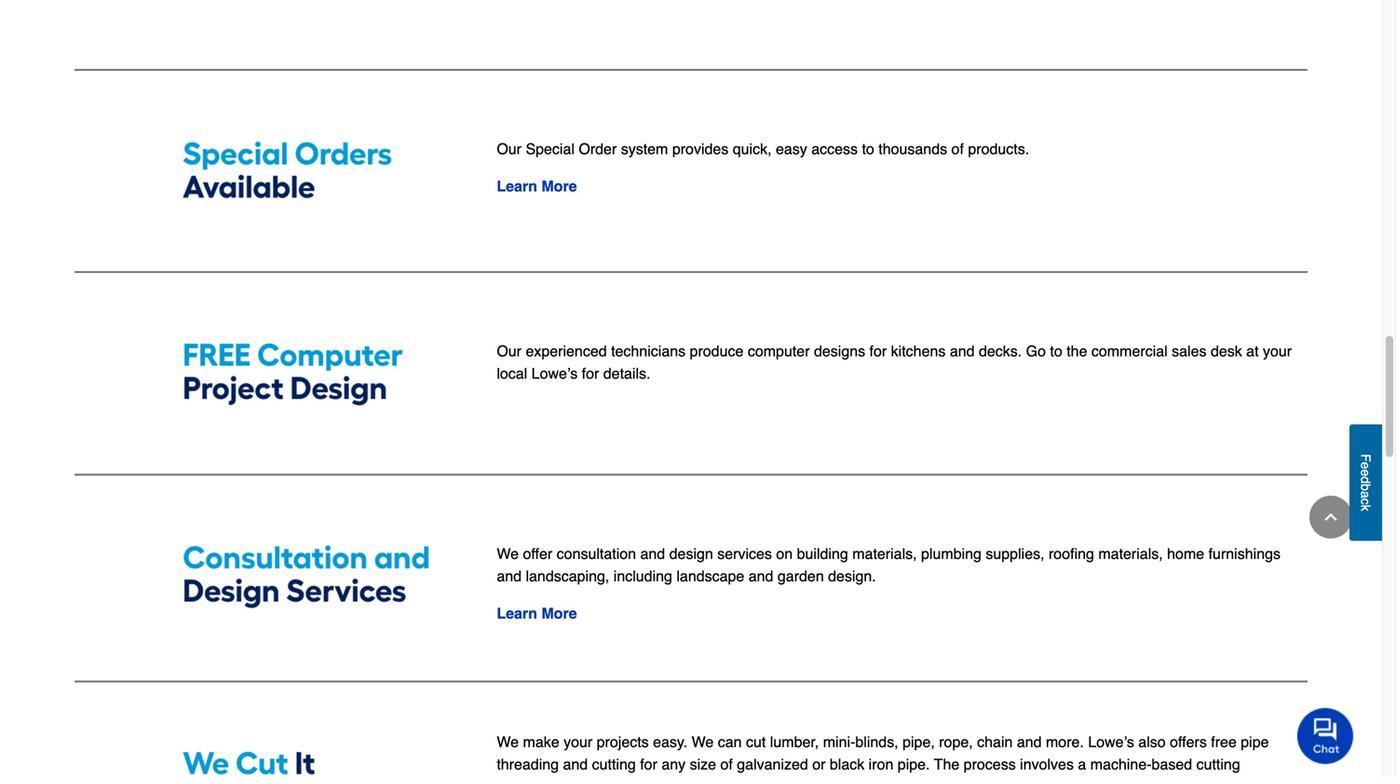 Task type: describe. For each thing, give the bounding box(es) containing it.
learn for we offer consultation and design services on building materials, plumbing supplies, roofing materials, home furnishings and landscaping, including landscape and garden design.
[[497, 605, 538, 622]]

designs
[[814, 343, 866, 360]]

and down services
[[749, 567, 774, 585]]

galvanized
[[737, 756, 809, 773]]

to inside our experienced technicians produce computer designs for kitchens and decks. go to the commercial sales desk at your local lowe's for details.
[[1051, 343, 1063, 360]]

or
[[813, 756, 826, 773]]

and left "landscaping,"
[[497, 567, 522, 585]]

roofing
[[1049, 545, 1095, 562]]

easy
[[776, 140, 808, 157]]

produce
[[690, 343, 744, 360]]

also
[[1139, 733, 1166, 750]]

cut
[[746, 733, 766, 750]]

provides
[[673, 140, 729, 157]]

computer
[[748, 343, 810, 360]]

learn more link for offer
[[497, 605, 577, 622]]

a inside f e e d b a c k button
[[1359, 491, 1374, 498]]

the
[[934, 756, 960, 773]]

1 materials, from the left
[[853, 545, 917, 562]]

projects
[[597, 733, 649, 750]]

offer
[[523, 545, 553, 562]]

any
[[662, 756, 686, 773]]

scroll to top element
[[1310, 496, 1353, 539]]

quick,
[[733, 140, 772, 157]]

our for our special order system provides quick, easy access to thousands of products.
[[497, 140, 522, 157]]

more for special
[[542, 177, 577, 195]]

supplies,
[[986, 545, 1045, 562]]

we cut it. image
[[78, 716, 467, 777]]

design
[[670, 545, 714, 562]]

2 materials, from the left
[[1099, 545, 1164, 562]]

consultation
[[557, 545, 636, 562]]

home
[[1168, 545, 1205, 562]]

more.
[[1046, 733, 1085, 750]]

free
[[1212, 733, 1237, 750]]

our special order system provides quick, easy access to thousands of products.
[[497, 140, 1030, 157]]

and up including
[[641, 545, 666, 562]]

we for we make your projects easy. we can cut lumber, mini-blinds, pipe, rope, chain and more. lowe's also offers free pipe threading and cutting for any size of galvanized or black iron pipe. the process involves a machine‐based cuttin
[[497, 733, 519, 750]]

f
[[1359, 454, 1374, 462]]

and up "involves"
[[1017, 733, 1042, 750]]

we make your projects easy. we can cut lumber, mini-blinds, pipe, rope, chain and more. lowe's also offers free pipe threading and cutting for any size of galvanized or black iron pipe. the process involves a machine‐based cuttin
[[497, 733, 1295, 777]]

and inside our experienced technicians produce computer designs for kitchens and decks. go to the commercial sales desk at your local lowe's for details.
[[950, 343, 975, 360]]

access
[[812, 140, 858, 157]]

design.
[[829, 567, 877, 585]]

learn more for offer
[[497, 605, 577, 622]]

special
[[526, 140, 575, 157]]

special orders available. image
[[78, 123, 467, 215]]

landscape
[[677, 567, 745, 585]]

at
[[1247, 343, 1259, 360]]

pipe
[[1241, 733, 1270, 750]]

process
[[964, 756, 1016, 773]]

more for offer
[[542, 605, 577, 622]]

chevron up image
[[1322, 508, 1341, 526]]

size
[[690, 756, 717, 773]]

b
[[1359, 484, 1374, 491]]

plumbing
[[922, 545, 982, 562]]

offers
[[1170, 733, 1207, 750]]

lumber,
[[770, 733, 819, 750]]

black
[[830, 756, 865, 773]]



Task type: vqa. For each thing, say whether or not it's contained in the screenshot.
the bottom for
yes



Task type: locate. For each thing, give the bounding box(es) containing it.
0 horizontal spatial your
[[564, 733, 593, 750]]

threading
[[497, 756, 559, 773]]

our
[[497, 140, 522, 157], [497, 343, 522, 360]]

1 horizontal spatial for
[[640, 756, 658, 773]]

our inside our experienced technicians produce computer designs for kitchens and decks. go to the commercial sales desk at your local lowe's for details.
[[497, 343, 522, 360]]

we inside we offer consultation and design services on building materials, plumbing supplies, roofing materials, home furnishings and landscaping, including landscape and garden design.
[[497, 545, 519, 562]]

1 vertical spatial lowe's
[[1089, 733, 1135, 750]]

desk
[[1211, 343, 1243, 360]]

0 horizontal spatial lowe's
[[532, 365, 578, 382]]

more down "landscaping,"
[[542, 605, 577, 622]]

for
[[870, 343, 887, 360], [582, 365, 599, 382], [640, 756, 658, 773]]

2 vertical spatial for
[[640, 756, 658, 773]]

0 vertical spatial learn more link
[[497, 177, 577, 195]]

your inside our experienced technicians produce computer designs for kitchens and decks. go to the commercial sales desk at your local lowe's for details.
[[1264, 343, 1293, 360]]

chat invite button image
[[1298, 707, 1355, 764]]

1 vertical spatial of
[[721, 756, 733, 773]]

pipe.
[[898, 756, 930, 773]]

blinds,
[[856, 733, 899, 750]]

0 vertical spatial lowe's
[[532, 365, 578, 382]]

materials, up design.
[[853, 545, 917, 562]]

0 vertical spatial our
[[497, 140, 522, 157]]

a down the "more."
[[1078, 756, 1087, 773]]

go
[[1027, 343, 1046, 360]]

iron
[[869, 756, 894, 773]]

more down special
[[542, 177, 577, 195]]

learn
[[497, 177, 538, 195], [497, 605, 538, 622]]

1 vertical spatial your
[[564, 733, 593, 750]]

learn down "landscaping,"
[[497, 605, 538, 622]]

0 vertical spatial learn
[[497, 177, 538, 195]]

learn more link
[[497, 177, 577, 195], [497, 605, 577, 622]]

1 learn more link from the top
[[497, 177, 577, 195]]

c
[[1359, 498, 1374, 505]]

0 horizontal spatial to
[[862, 140, 875, 157]]

0 horizontal spatial of
[[721, 756, 733, 773]]

1 horizontal spatial of
[[952, 140, 964, 157]]

cutting
[[592, 756, 636, 773]]

our up local at the top of the page
[[497, 343, 522, 360]]

for right the designs
[[870, 343, 887, 360]]

to right access at the right
[[862, 140, 875, 157]]

thousands
[[879, 140, 948, 157]]

for down "experienced"
[[582, 365, 599, 382]]

0 vertical spatial more
[[542, 177, 577, 195]]

e up d
[[1359, 462, 1374, 469]]

our for our experienced technicians produce computer designs for kitchens and decks. go to the commercial sales desk at your local lowe's for details.
[[497, 343, 522, 360]]

involves
[[1020, 756, 1074, 773]]

d
[[1359, 476, 1374, 484]]

0 vertical spatial of
[[952, 140, 964, 157]]

consultation and design services. image
[[78, 528, 467, 620]]

easy.
[[653, 733, 688, 750]]

learn more link for special
[[497, 177, 577, 195]]

commercial
[[1092, 343, 1168, 360]]

1 e from the top
[[1359, 462, 1374, 469]]

1 vertical spatial to
[[1051, 343, 1063, 360]]

furnishings
[[1209, 545, 1281, 562]]

learn for our special order system provides quick, easy access to thousands of products.
[[497, 177, 538, 195]]

mini-
[[823, 733, 856, 750]]

to
[[862, 140, 875, 157], [1051, 343, 1063, 360]]

for inside we make your projects easy. we can cut lumber, mini-blinds, pipe, rope, chain and more. lowe's also offers free pipe threading and cutting for any size of galvanized or black iron pipe. the process involves a machine‐based cuttin
[[640, 756, 658, 773]]

make
[[523, 733, 560, 750]]

and left cutting
[[563, 756, 588, 773]]

0 vertical spatial learn more
[[497, 177, 577, 195]]

1 horizontal spatial your
[[1264, 343, 1293, 360]]

2 e from the top
[[1359, 469, 1374, 476]]

on
[[777, 545, 793, 562]]

1 vertical spatial more
[[542, 605, 577, 622]]

1 vertical spatial learn
[[497, 605, 538, 622]]

0 vertical spatial a
[[1359, 491, 1374, 498]]

learn more link down "landscaping,"
[[497, 605, 577, 622]]

2 learn from the top
[[497, 605, 538, 622]]

lowe's inside we make your projects easy. we can cut lumber, mini-blinds, pipe, rope, chain and more. lowe's also offers free pipe threading and cutting for any size of galvanized or black iron pipe. the process involves a machine‐based cuttin
[[1089, 733, 1135, 750]]

materials, left home
[[1099, 545, 1164, 562]]

2 more from the top
[[542, 605, 577, 622]]

a
[[1359, 491, 1374, 498], [1078, 756, 1087, 773]]

we offer consultation and design services on building materials, plumbing supplies, roofing materials, home furnishings and landscaping, including landscape and garden design.
[[497, 545, 1281, 585]]

learn more link down special
[[497, 177, 577, 195]]

lowe's up machine‐based
[[1089, 733, 1135, 750]]

a inside we make your projects easy. we can cut lumber, mini-blinds, pipe, rope, chain and more. lowe's also offers free pipe threading and cutting for any size of galvanized or black iron pipe. the process involves a machine‐based cuttin
[[1078, 756, 1087, 773]]

0 horizontal spatial for
[[582, 365, 599, 382]]

1 vertical spatial for
[[582, 365, 599, 382]]

order
[[579, 140, 617, 157]]

1 learn from the top
[[497, 177, 538, 195]]

learn more down "landscaping,"
[[497, 605, 577, 622]]

2 our from the top
[[497, 343, 522, 360]]

details.
[[604, 365, 651, 382]]

f e e d b a c k button
[[1350, 424, 1383, 541]]

0 vertical spatial to
[[862, 140, 875, 157]]

your
[[1264, 343, 1293, 360], [564, 733, 593, 750]]

learn more for special
[[497, 177, 577, 195]]

1 vertical spatial a
[[1078, 756, 1087, 773]]

for left any
[[640, 756, 658, 773]]

0 vertical spatial for
[[870, 343, 887, 360]]

rope,
[[939, 733, 973, 750]]

1 vertical spatial learn more
[[497, 605, 577, 622]]

k
[[1359, 505, 1374, 511]]

lowe's down "experienced"
[[532, 365, 578, 382]]

the
[[1067, 343, 1088, 360]]

garden
[[778, 567, 824, 585]]

pipe,
[[903, 733, 935, 750]]

we left offer
[[497, 545, 519, 562]]

free computer project design. image
[[78, 325, 467, 418]]

your right the make
[[564, 733, 593, 750]]

of left the products.
[[952, 140, 964, 157]]

your right at
[[1264, 343, 1293, 360]]

materials,
[[853, 545, 917, 562], [1099, 545, 1164, 562]]

landscaping,
[[526, 567, 610, 585]]

and left the decks.
[[950, 343, 975, 360]]

of
[[952, 140, 964, 157], [721, 756, 733, 773]]

1 more from the top
[[542, 177, 577, 195]]

lowe's
[[532, 365, 578, 382], [1089, 733, 1135, 750]]

decks.
[[979, 343, 1022, 360]]

building
[[797, 545, 849, 562]]

services
[[718, 545, 772, 562]]

1 horizontal spatial materials,
[[1099, 545, 1164, 562]]

technicians
[[611, 343, 686, 360]]

1 vertical spatial our
[[497, 343, 522, 360]]

experienced
[[526, 343, 607, 360]]

machine‐based
[[1091, 756, 1193, 773]]

we
[[497, 545, 519, 562], [497, 733, 519, 750], [692, 733, 714, 750]]

learn down special
[[497, 177, 538, 195]]

our left special
[[497, 140, 522, 157]]

e up b
[[1359, 469, 1374, 476]]

2 learn more from the top
[[497, 605, 577, 622]]

learn more down special
[[497, 177, 577, 195]]

system
[[621, 140, 668, 157]]

of down 'can'
[[721, 756, 733, 773]]

2 learn more link from the top
[[497, 605, 577, 622]]

local
[[497, 365, 528, 382]]

e
[[1359, 462, 1374, 469], [1359, 469, 1374, 476]]

we up threading
[[497, 733, 519, 750]]

1 learn more from the top
[[497, 177, 577, 195]]

of inside we make your projects easy. we can cut lumber, mini-blinds, pipe, rope, chain and more. lowe's also offers free pipe threading and cutting for any size of galvanized or black iron pipe. the process involves a machine‐based cuttin
[[721, 756, 733, 773]]

1 our from the top
[[497, 140, 522, 157]]

0 vertical spatial your
[[1264, 343, 1293, 360]]

sales
[[1172, 343, 1207, 360]]

learn more
[[497, 177, 577, 195], [497, 605, 577, 622]]

our experienced technicians produce computer designs for kitchens and decks. go to the commercial sales desk at your local lowe's for details.
[[497, 343, 1293, 382]]

2 horizontal spatial for
[[870, 343, 887, 360]]

1 horizontal spatial a
[[1359, 491, 1374, 498]]

lowe's inside our experienced technicians produce computer designs for kitchens and decks. go to the commercial sales desk at your local lowe's for details.
[[532, 365, 578, 382]]

0 horizontal spatial a
[[1078, 756, 1087, 773]]

we for we offer consultation and design services on building materials, plumbing supplies, roofing materials, home furnishings and landscaping, including landscape and garden design.
[[497, 545, 519, 562]]

0 horizontal spatial materials,
[[853, 545, 917, 562]]

your inside we make your projects easy. we can cut lumber, mini-blinds, pipe, rope, chain and more. lowe's also offers free pipe threading and cutting for any size of galvanized or black iron pipe. the process involves a machine‐based cuttin
[[564, 733, 593, 750]]

1 vertical spatial learn more link
[[497, 605, 577, 622]]

kitchens
[[891, 343, 946, 360]]

products.
[[968, 140, 1030, 157]]

to right go
[[1051, 343, 1063, 360]]

f e e d b a c k
[[1359, 454, 1374, 511]]

and
[[950, 343, 975, 360], [641, 545, 666, 562], [497, 567, 522, 585], [749, 567, 774, 585], [1017, 733, 1042, 750], [563, 756, 588, 773]]

chain
[[978, 733, 1013, 750]]

we up size
[[692, 733, 714, 750]]

a up k
[[1359, 491, 1374, 498]]

1 horizontal spatial to
[[1051, 343, 1063, 360]]

more
[[542, 177, 577, 195], [542, 605, 577, 622]]

can
[[718, 733, 742, 750]]

including
[[614, 567, 673, 585]]

1 horizontal spatial lowe's
[[1089, 733, 1135, 750]]



